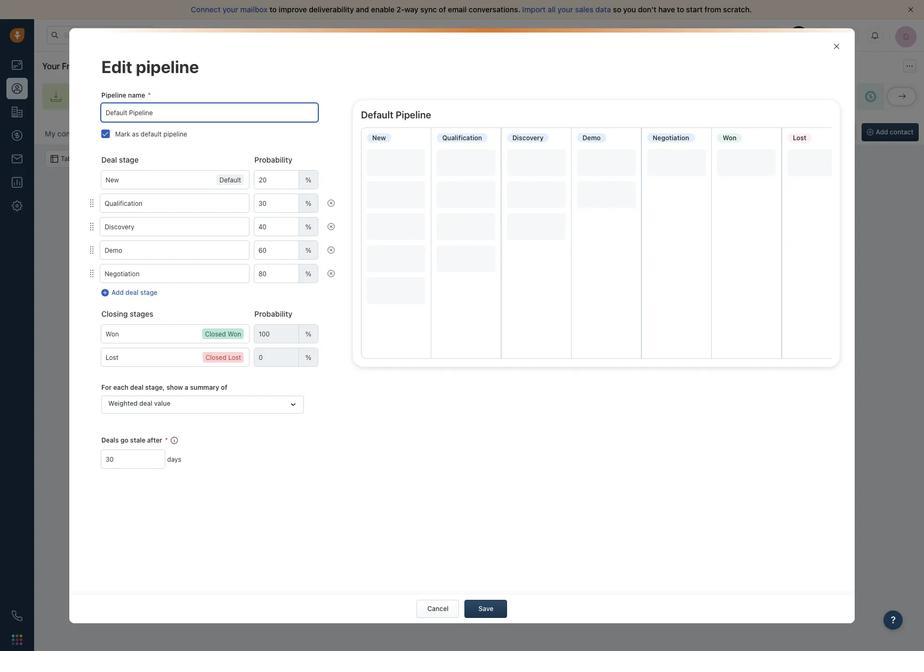 Task type: describe. For each thing, give the bounding box(es) containing it.
customize table button
[[690, 123, 764, 141]]

route leads to your team
[[460, 93, 537, 101]]

1 vertical spatial contact
[[474, 368, 498, 376]]

stages
[[130, 310, 153, 319]]

customize
[[707, 128, 740, 136]]

import contacts in one go.
[[626, 348, 717, 357]]

connect your mailbox to improve deliverability and enable 2-way sync of email conversations. import all your sales data so you don't have to start from scratch.
[[191, 5, 752, 14]]

actions
[[149, 155, 171, 163]]

new contacts 0
[[99, 129, 157, 138]]

send email image
[[819, 31, 826, 40]]

closed lost
[[206, 354, 241, 362]]

all
[[548, 5, 556, 14]]

freshsales
[[62, 61, 104, 71]]

import contacts inside group
[[784, 128, 833, 136]]

demo
[[583, 134, 601, 142]]

crm.
[[513, 348, 532, 357]]

default for default pipeline
[[361, 109, 394, 121]]

0 horizontal spatial *
[[148, 91, 151, 99]]

deal
[[101, 155, 117, 164]]

phone image
[[12, 611, 22, 622]]

2 vertical spatial pipeline
[[164, 130, 187, 138]]

set up your sales pipeline
[[748, 93, 827, 101]]

0 horizontal spatial in
[[675, 31, 680, 38]]

deals go stale after *
[[101, 436, 168, 444]]

your right all
[[558, 5, 574, 14]]

from
[[705, 5, 722, 14]]

create sales sequence
[[608, 93, 678, 101]]

edit for edit pipeline
[[101, 56, 132, 77]]

all contacts
[[184, 129, 225, 138]]

default for default
[[220, 176, 241, 184]]

0 horizontal spatial won
[[228, 330, 241, 338]]

save button
[[465, 600, 508, 618]]

2 % from the top
[[306, 199, 312, 207]]

bulk actions button
[[116, 150, 178, 168]]

trial
[[647, 31, 658, 38]]

scratch.
[[724, 5, 752, 14]]

container_wx8msf4aqz5i3rn1 image inside weighted deal value popup button
[[290, 401, 297, 409]]

3 % from the top
[[306, 223, 312, 231]]

to left crm.
[[491, 348, 498, 357]]

negotiation
[[653, 134, 690, 142]]

1 horizontal spatial won
[[723, 134, 737, 142]]

4 % from the top
[[306, 246, 312, 254]]

closed won
[[205, 330, 241, 338]]

edit filters
[[271, 368, 303, 376]]

probability for deal stage
[[255, 155, 293, 164]]

2 % button from the top
[[89, 218, 339, 236]]

apply the right filters to find contacts.
[[222, 348, 352, 357]]

guide
[[130, 61, 151, 71]]

connect
[[191, 5, 221, 14]]

improve
[[279, 5, 307, 14]]

table
[[742, 128, 757, 136]]

create
[[608, 93, 628, 101]]

1 horizontal spatial add contact
[[876, 128, 914, 136]]

name
[[128, 91, 145, 99]]

explore plans link
[[717, 29, 770, 41]]

route
[[460, 93, 478, 101]]

invite your team
[[340, 93, 390, 101]]

your for your freshsales setup guide
[[42, 61, 60, 71]]

leads
[[480, 93, 497, 101]]

container_wx8msf4aqz5i3rn1 image inside bulk actions button
[[123, 155, 131, 163]]

0 horizontal spatial import contacts
[[83, 93, 132, 101]]

go.
[[706, 348, 717, 357]]

filters inside button
[[285, 368, 303, 376]]

up
[[760, 93, 768, 101]]

1 horizontal spatial import contacts button
[[770, 123, 838, 141]]

deal for add deal stage
[[126, 289, 139, 297]]

show
[[167, 384, 183, 392]]

edit pipeline
[[101, 56, 199, 77]]

as
[[132, 130, 139, 138]]

way
[[405, 5, 419, 14]]

closed for closed lost
[[206, 354, 227, 362]]

edit filters button
[[266, 363, 308, 381]]

deal for add deal
[[912, 93, 925, 101]]

1 vertical spatial days
[[167, 455, 181, 463]]

stage,
[[145, 384, 165, 392]]

1 horizontal spatial in
[[683, 348, 689, 357]]

2 the from the left
[[500, 348, 511, 357]]

contacts inside group
[[806, 128, 833, 136]]

set up your sales pipeline link
[[708, 83, 847, 110]]

import contacts link
[[42, 83, 151, 110]]

one
[[691, 348, 704, 357]]

0
[[153, 129, 157, 137]]

have
[[659, 5, 675, 14]]

1 vertical spatial pipeline
[[396, 109, 431, 121]]

edit for edit filters
[[271, 368, 283, 376]]

each
[[113, 384, 128, 392]]

default
[[141, 130, 162, 138]]

to left "start"
[[677, 5, 685, 14]]

add deal stage
[[111, 289, 158, 297]]

2-
[[397, 5, 405, 14]]

closed for closed won
[[205, 330, 226, 338]]

3 % button from the top
[[89, 241, 339, 259]]

0 vertical spatial contact
[[890, 128, 914, 136]]

new for new
[[372, 134, 386, 142]]

0 horizontal spatial stage
[[119, 155, 139, 164]]

add deal
[[898, 93, 925, 101]]

no
[[438, 305, 450, 316]]

2 team from the left
[[522, 93, 537, 101]]

invite your team link
[[300, 83, 409, 110]]

deliverability
[[309, 5, 354, 14]]

deals
[[101, 436, 119, 444]]

contacts.
[[320, 348, 352, 357]]

1 the from the left
[[243, 348, 255, 357]]

after
[[147, 436, 162, 444]]

mark
[[115, 130, 130, 138]]

add deal link
[[857, 83, 925, 110]]

don't
[[638, 5, 657, 14]]

0 horizontal spatial lost
[[228, 354, 241, 362]]

set
[[748, 93, 759, 101]]

Search your CRM... text field
[[47, 26, 154, 44]]

invite
[[340, 93, 357, 101]]

discovery
[[513, 134, 544, 142]]

your freshsales setup guide
[[42, 61, 151, 71]]

7 % from the top
[[306, 354, 312, 362]]

4 % button from the top
[[89, 265, 339, 283]]

to right mailbox
[[270, 5, 277, 14]]

21
[[682, 31, 688, 38]]

data
[[596, 5, 611, 14]]

sync
[[421, 5, 437, 14]]

1 horizontal spatial import contacts
[[647, 368, 696, 376]]

Enter a name field
[[101, 104, 318, 122]]



Task type: locate. For each thing, give the bounding box(es) containing it.
weighted
[[108, 399, 138, 407]]

deal inside popup button
[[139, 399, 152, 407]]

for
[[101, 384, 112, 392]]

explore plans
[[723, 31, 765, 39]]

mark as default pipeline
[[115, 130, 187, 138]]

go
[[121, 436, 129, 444]]

freshworks switcher image
[[12, 635, 22, 645]]

to left find
[[296, 348, 303, 357]]

your right up
[[770, 93, 784, 101]]

team
[[375, 93, 390, 101], [522, 93, 537, 101]]

add contact down add deal link
[[876, 128, 914, 136]]

your for your trial ends in 21 days
[[633, 31, 646, 38]]

phone element
[[6, 606, 28, 627]]

closed up apply
[[205, 330, 226, 338]]

customize table
[[707, 128, 757, 136]]

in
[[675, 31, 680, 38], [683, 348, 689, 357]]

5 % from the top
[[306, 270, 312, 278]]

1 horizontal spatial stage
[[140, 289, 158, 297]]

all
[[184, 129, 193, 138]]

0 horizontal spatial default
[[220, 176, 241, 184]]

filters
[[275, 348, 294, 357], [285, 368, 303, 376]]

apply
[[222, 348, 241, 357]]

lost down closed won
[[228, 354, 241, 362]]

1 horizontal spatial of
[[439, 5, 446, 14]]

weighted deal value
[[108, 399, 171, 407]]

lost down set up your sales pipeline
[[793, 134, 807, 142]]

0 horizontal spatial of
[[221, 384, 227, 392]]

1 horizontal spatial days
[[690, 31, 703, 38]]

edit inside button
[[271, 368, 283, 376]]

0 vertical spatial days
[[690, 31, 703, 38]]

ends
[[660, 31, 673, 38]]

*
[[148, 91, 151, 99], [165, 436, 168, 444]]

1 vertical spatial stage
[[140, 289, 158, 297]]

right
[[257, 348, 273, 357]]

0 horizontal spatial contact
[[474, 368, 498, 376]]

edit up the pipeline name *
[[101, 56, 132, 77]]

0 vertical spatial probability
[[255, 155, 293, 164]]

1 vertical spatial *
[[165, 436, 168, 444]]

0 horizontal spatial edit
[[101, 56, 132, 77]]

new
[[99, 129, 115, 138], [372, 134, 386, 142]]

found.
[[493, 305, 521, 316]]

default down all contacts
[[220, 176, 241, 184]]

1 vertical spatial import contacts
[[784, 128, 833, 136]]

import contacts group
[[770, 123, 857, 141]]

container_wx8msf4aqz5i3rn1 image
[[123, 155, 131, 163], [89, 223, 95, 231], [328, 223, 335, 231], [328, 247, 335, 254], [89, 270, 95, 278], [328, 270, 335, 278]]

1 % from the top
[[306, 176, 312, 184]]

add your contacts to the crm.
[[426, 348, 532, 357]]

1 horizontal spatial contact
[[890, 128, 914, 136]]

edit down apply the right filters to find contacts.
[[271, 368, 283, 376]]

0 vertical spatial of
[[439, 5, 446, 14]]

sales inside 'link'
[[630, 93, 646, 101]]

new left mark on the top left of the page
[[99, 129, 115, 138]]

1 horizontal spatial pipeline
[[396, 109, 431, 121]]

to right leads
[[498, 93, 505, 101]]

find
[[305, 348, 318, 357]]

0 horizontal spatial add contact
[[460, 368, 498, 376]]

pipeline
[[101, 91, 126, 99], [396, 109, 431, 121]]

0 horizontal spatial sales
[[576, 5, 594, 14]]

0 vertical spatial lost
[[793, 134, 807, 142]]

0 vertical spatial import contacts
[[83, 93, 132, 101]]

1 vertical spatial won
[[228, 330, 241, 338]]

0 horizontal spatial import contacts button
[[642, 363, 701, 381]]

0 horizontal spatial pipeline
[[101, 91, 126, 99]]

0 vertical spatial your
[[633, 31, 646, 38]]

won left table
[[723, 134, 737, 142]]

import contacts button down set up your sales pipeline
[[770, 123, 838, 141]]

1 vertical spatial of
[[221, 384, 227, 392]]

0 horizontal spatial days
[[167, 455, 181, 463]]

your
[[223, 5, 238, 14], [558, 5, 574, 14], [359, 93, 373, 101], [506, 93, 520, 101], [770, 93, 784, 101], [442, 348, 457, 357]]

sales left data at right
[[576, 5, 594, 14]]

qualification
[[443, 134, 482, 142]]

Enter stage name field
[[101, 171, 249, 189], [100, 194, 249, 212], [100, 218, 249, 236], [100, 241, 249, 259], [100, 265, 249, 283], [101, 325, 249, 343], [101, 349, 249, 367]]

your trial ends in 21 days
[[633, 31, 703, 38]]

0 vertical spatial won
[[723, 134, 737, 142]]

sales right create
[[630, 93, 646, 101]]

0 vertical spatial pipeline
[[136, 56, 199, 77]]

pipeline name *
[[101, 91, 151, 99]]

1 horizontal spatial new
[[372, 134, 386, 142]]

1 vertical spatial default
[[220, 176, 241, 184]]

new contacts link
[[99, 128, 147, 139]]

1 vertical spatial closed
[[206, 354, 227, 362]]

1 vertical spatial add contact
[[460, 368, 498, 376]]

1 horizontal spatial edit
[[271, 368, 283, 376]]

the
[[243, 348, 255, 357], [500, 348, 511, 357]]

1 vertical spatial probability
[[255, 310, 293, 319]]

1 vertical spatial pipeline
[[803, 93, 827, 101]]

value
[[154, 399, 171, 407]]

0 vertical spatial filters
[[275, 348, 294, 357]]

Enter value field
[[101, 450, 165, 469]]

create sales sequence link
[[567, 83, 697, 110]]

closing stages
[[101, 310, 153, 319]]

add contact button down add your contacts to the crm.
[[455, 363, 503, 381]]

to
[[270, 5, 277, 14], [677, 5, 685, 14], [498, 93, 505, 101], [296, 348, 303, 357], [491, 348, 498, 357]]

your right leads
[[506, 93, 520, 101]]

0 vertical spatial add contact button
[[862, 123, 919, 141]]

default
[[361, 109, 394, 121], [220, 176, 241, 184]]

plans
[[748, 31, 765, 39]]

you
[[624, 5, 636, 14]]

pipeline
[[136, 56, 199, 77], [803, 93, 827, 101], [164, 130, 187, 138]]

of right the sync
[[439, 5, 446, 14]]

so
[[613, 5, 622, 14]]

in left 21
[[675, 31, 680, 38]]

lost
[[793, 134, 807, 142], [228, 354, 241, 362]]

0 horizontal spatial your
[[42, 61, 60, 71]]

%
[[306, 176, 312, 184], [306, 199, 312, 207], [306, 223, 312, 231], [306, 246, 312, 254], [306, 270, 312, 278], [306, 330, 312, 338], [306, 354, 312, 362]]

0 vertical spatial in
[[675, 31, 680, 38]]

0 horizontal spatial add contact button
[[455, 363, 503, 381]]

your left mailbox
[[223, 5, 238, 14]]

0 vertical spatial import contacts button
[[770, 123, 838, 141]]

1 vertical spatial add contact button
[[455, 363, 503, 381]]

days right enter value field
[[167, 455, 181, 463]]

days right 21
[[690, 31, 703, 38]]

team up default pipeline
[[375, 93, 390, 101]]

0 vertical spatial add contact
[[876, 128, 914, 136]]

0 vertical spatial pipeline
[[101, 91, 126, 99]]

1 % button from the top
[[89, 194, 339, 212]]

connect your mailbox link
[[191, 5, 270, 14]]

import
[[523, 5, 546, 14], [83, 93, 103, 101], [784, 128, 804, 136], [626, 348, 649, 357], [647, 368, 667, 376]]

import inside group
[[784, 128, 804, 136]]

1 vertical spatial filters
[[285, 368, 303, 376]]

0 horizontal spatial team
[[375, 93, 390, 101]]

0 vertical spatial edit
[[101, 56, 132, 77]]

in left one
[[683, 348, 689, 357]]

import contacts button
[[770, 123, 838, 141], [642, 363, 701, 381]]

import all your sales data link
[[523, 5, 613, 14]]

import contacts button down import contacts in one go.
[[642, 363, 701, 381]]

explore
[[723, 31, 746, 39]]

filters right right
[[275, 348, 294, 357]]

my
[[45, 129, 55, 138]]

1 horizontal spatial *
[[165, 436, 168, 444]]

0 vertical spatial closed
[[205, 330, 226, 338]]

add contact button down add deal link
[[862, 123, 919, 141]]

deal for weighted deal value
[[139, 399, 152, 407]]

a
[[185, 384, 188, 392]]

sales
[[576, 5, 594, 14], [630, 93, 646, 101], [785, 93, 801, 101]]

0 horizontal spatial the
[[243, 348, 255, 357]]

import contacts down set up your sales pipeline
[[784, 128, 833, 136]]

1 horizontal spatial your
[[633, 31, 646, 38]]

0 vertical spatial *
[[148, 91, 151, 99]]

the left right
[[243, 348, 255, 357]]

add contact
[[876, 128, 914, 136], [460, 368, 498, 376]]

1 horizontal spatial add contact button
[[862, 123, 919, 141]]

2 vertical spatial import contacts
[[647, 368, 696, 376]]

1 vertical spatial your
[[42, 61, 60, 71]]

1 horizontal spatial lost
[[793, 134, 807, 142]]

6 % from the top
[[306, 330, 312, 338]]

deal
[[912, 93, 925, 101], [126, 289, 139, 297], [130, 384, 144, 392], [139, 399, 152, 407]]

pipeline up import contacts group
[[803, 93, 827, 101]]

of right summary
[[221, 384, 227, 392]]

* right name
[[148, 91, 151, 99]]

closed down closed won
[[206, 354, 227, 362]]

1 vertical spatial import contacts button
[[642, 363, 701, 381]]

won up apply
[[228, 330, 241, 338]]

your left trial
[[633, 31, 646, 38]]

filters down apply the right filters to find contacts.
[[285, 368, 303, 376]]

stage right deal
[[119, 155, 139, 164]]

for each deal stage, show a summary of
[[101, 384, 227, 392]]

import contacts down setup
[[83, 93, 132, 101]]

start
[[687, 5, 703, 14]]

weighted deal value button
[[101, 396, 304, 414]]

0 vertical spatial stage
[[119, 155, 139, 164]]

add contact button
[[862, 123, 919, 141], [455, 363, 503, 381]]

1 horizontal spatial the
[[500, 348, 511, 357]]

1 vertical spatial in
[[683, 348, 689, 357]]

enable
[[371, 5, 395, 14]]

your down no
[[442, 348, 457, 357]]

default pipeline
[[361, 109, 431, 121]]

import contacts down import contacts in one go.
[[647, 368, 696, 376]]

* right after
[[165, 436, 168, 444]]

1 horizontal spatial sales
[[630, 93, 646, 101]]

1 horizontal spatial default
[[361, 109, 394, 121]]

1 horizontal spatial team
[[522, 93, 537, 101]]

1 probability from the top
[[255, 155, 293, 164]]

your
[[633, 31, 646, 38], [42, 61, 60, 71]]

your left 'freshsales'
[[42, 61, 60, 71]]

bulk actions
[[134, 155, 171, 163]]

sales right up
[[785, 93, 801, 101]]

the left crm.
[[500, 348, 511, 357]]

0 vertical spatial default
[[361, 109, 394, 121]]

2 horizontal spatial import contacts
[[784, 128, 833, 136]]

None field
[[255, 171, 318, 189], [254, 194, 318, 212], [254, 218, 318, 236], [254, 241, 318, 259], [254, 265, 318, 283], [255, 325, 318, 343], [255, 349, 318, 367], [255, 171, 318, 189], [254, 194, 318, 212], [254, 218, 318, 236], [254, 241, 318, 259], [254, 265, 318, 283], [255, 325, 318, 343], [255, 349, 318, 367]]

add
[[898, 93, 910, 101], [876, 128, 889, 136], [111, 289, 124, 297], [426, 348, 440, 357], [460, 368, 473, 376]]

0 horizontal spatial new
[[99, 129, 115, 138]]

closed
[[205, 330, 226, 338], [206, 354, 227, 362]]

route leads to your team link
[[420, 83, 557, 110]]

what's new image
[[847, 32, 855, 39]]

pipeline up name
[[136, 56, 199, 77]]

stage
[[119, 155, 139, 164], [140, 289, 158, 297]]

1 team from the left
[[375, 93, 390, 101]]

new down default pipeline
[[372, 134, 386, 142]]

add contact down add your contacts to the crm.
[[460, 368, 498, 376]]

probability
[[255, 155, 293, 164], [255, 310, 293, 319]]

and
[[356, 5, 369, 14]]

team right leads
[[522, 93, 537, 101]]

contact down add your contacts to the crm.
[[474, 368, 498, 376]]

1 vertical spatial lost
[[228, 354, 241, 362]]

deal stage
[[101, 155, 139, 164]]

stale
[[130, 436, 146, 444]]

default down invite your team
[[361, 109, 394, 121]]

of
[[439, 5, 446, 14], [221, 384, 227, 392]]

stage up stages
[[140, 289, 158, 297]]

bulk
[[134, 155, 147, 163]]

probability for closing stages
[[255, 310, 293, 319]]

2 probability from the top
[[255, 310, 293, 319]]

contact down add deal
[[890, 128, 914, 136]]

summary
[[190, 384, 219, 392]]

sequence
[[648, 93, 678, 101]]

cancel button
[[417, 600, 460, 618]]

conversations.
[[469, 5, 521, 14]]

your right invite
[[359, 93, 373, 101]]

new for new contacts 0
[[99, 129, 115, 138]]

container_wx8msf4aqz5i3rn1 image
[[833, 42, 841, 50], [89, 200, 95, 207], [328, 200, 335, 207], [89, 247, 95, 254], [101, 289, 109, 297], [290, 401, 297, 409], [171, 437, 178, 445]]

2 horizontal spatial sales
[[785, 93, 801, 101]]

close image
[[909, 7, 914, 12]]

pipeline right 0
[[164, 130, 187, 138]]

1 vertical spatial edit
[[271, 368, 283, 376]]



Task type: vqa. For each thing, say whether or not it's contained in the screenshot.


